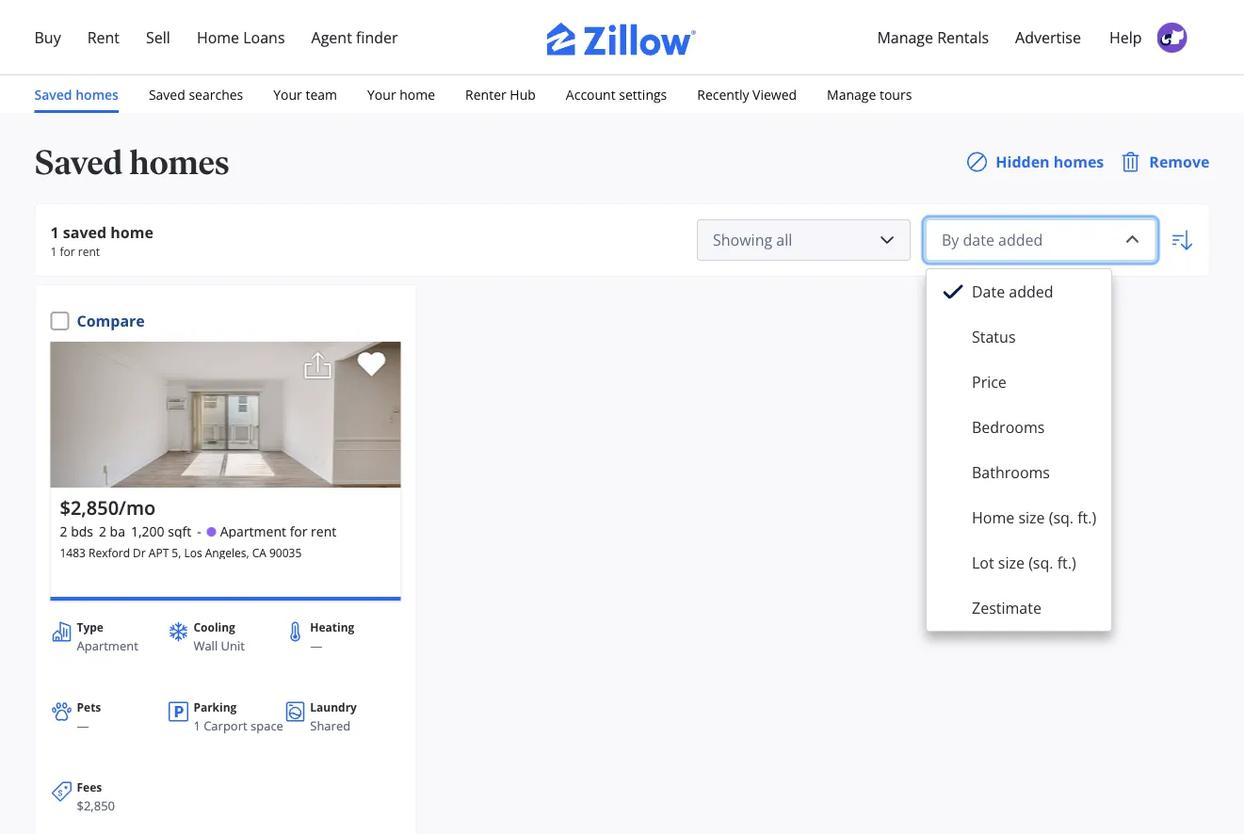 Task type: locate. For each thing, give the bounding box(es) containing it.
apartment down type on the bottom
[[77, 638, 138, 655]]

remove
[[1150, 152, 1210, 172]]

space
[[251, 718, 283, 735]]

manage left rentals
[[877, 27, 934, 47]]

2 2 from the left
[[99, 522, 106, 540]]

saved left searches
[[149, 85, 185, 103]]

home image
[[42, 99, 83, 140]]

parking 1 carport space
[[193, 700, 283, 735]]

date added option
[[927, 269, 1112, 315]]

0 horizontal spatial home
[[110, 222, 153, 243]]

your down finder
[[367, 85, 396, 103]]

1483 rexford dr apt 5, los angeles, ca 90035 link
[[60, 545, 391, 561]]

cooling wall unit
[[193, 620, 245, 655]]

agent finder
[[311, 27, 398, 47]]

size right "lot" in the bottom of the page
[[998, 553, 1025, 573]]

— inside heating —
[[310, 638, 322, 655]]

bedrooms
[[972, 417, 1045, 438]]

homes
[[76, 85, 119, 103], [129, 142, 229, 182], [1054, 152, 1104, 172]]

your left team
[[273, 85, 302, 103]]

2
[[60, 522, 67, 540], [99, 522, 106, 540]]

added
[[1009, 282, 1054, 302]]

1 horizontal spatial apartment
[[220, 522, 286, 540]]

2 vertical spatial 1
[[193, 718, 200, 735]]

0 horizontal spatial your
[[273, 85, 302, 103]]

0 vertical spatial for
[[60, 244, 75, 259]]

0 horizontal spatial —
[[77, 718, 89, 735]]

0 vertical spatial —
[[310, 638, 322, 655]]

compare
[[77, 311, 145, 331]]

size
[[1019, 508, 1045, 528], [998, 553, 1025, 573]]

0 vertical spatial (sq.
[[1049, 508, 1074, 528]]

0 vertical spatial rent
[[78, 244, 100, 259]]

2 your from the left
[[367, 85, 396, 103]]

— down heating
[[310, 638, 322, 655]]

manage inside main navigation
[[877, 27, 934, 47]]

recently
[[697, 85, 749, 103]]

0 horizontal spatial homes
[[76, 85, 119, 103]]

unsave this home button
[[342, 342, 395, 393]]

1 left saved
[[50, 222, 59, 243]]

Compare checkbox
[[50, 312, 69, 331]]

chevron right image
[[274, 189, 297, 211]]

1 horizontal spatial manage
[[877, 27, 934, 47]]

manage for manage rentals
[[877, 27, 934, 47]]

rent
[[78, 244, 100, 259], [311, 522, 337, 540]]

1 vertical spatial home
[[972, 508, 1015, 528]]

1 your from the left
[[273, 85, 302, 103]]

(sq. down home size (sq. ft.)
[[1029, 553, 1054, 573]]

1 vertical spatial ft.)
[[1058, 553, 1076, 573]]

1 vertical spatial —
[[77, 718, 89, 735]]

saved homes
[[34, 85, 119, 103], [34, 142, 229, 182]]

your inside "link"
[[367, 85, 396, 103]]

size up lot size (sq. ft.)
[[1019, 508, 1045, 528]]

ca
[[252, 545, 266, 561]]

recently viewed
[[697, 85, 797, 103]]

(sq. for lot size (sq. ft.)
[[1029, 553, 1054, 573]]

1 horizontal spatial your
[[367, 85, 396, 103]]

homes down rent link on the top left of page
[[76, 85, 119, 103]]

1483 rexford dr apt 5, los angeles, ca 90035 image
[[50, 298, 401, 532]]

account settings link
[[566, 83, 667, 106]]

sell
[[146, 27, 170, 47]]

hidden
[[996, 152, 1050, 172]]

rent inside "1 saved home 1 for rent"
[[78, 244, 100, 259]]

0 vertical spatial 1
[[50, 222, 59, 243]]

1 vertical spatial size
[[998, 553, 1025, 573]]

manage
[[877, 27, 934, 47], [827, 85, 876, 103]]

0 vertical spatial manage
[[877, 27, 934, 47]]

laundry image
[[284, 701, 306, 723]]

for up the 90035
[[290, 522, 308, 540]]

0 horizontal spatial rent
[[78, 244, 100, 259]]

saved for "saved searches" link
[[149, 85, 185, 103]]

0 horizontal spatial 2
[[60, 522, 67, 540]]

2 left "bds"
[[60, 522, 67, 540]]

for down saved
[[60, 244, 75, 259]]

your team link
[[273, 83, 337, 106]]

buy
[[34, 27, 61, 47]]

1 vertical spatial home
[[110, 222, 153, 243]]

1 right parking icon
[[193, 718, 200, 735]]

remove button
[[1119, 151, 1210, 173]]

1 vertical spatial apartment
[[77, 638, 138, 655]]

tours
[[880, 85, 912, 103]]

2 saved homes from the top
[[34, 142, 229, 182]]

heating image
[[284, 621, 306, 643]]

1 horizontal spatial rent
[[311, 522, 337, 540]]

1 horizontal spatial 2
[[99, 522, 106, 540]]

parking
[[193, 700, 237, 715]]

0 vertical spatial home
[[400, 85, 435, 103]]

(sq.
[[1049, 508, 1074, 528], [1029, 553, 1054, 573]]

— inside pets —
[[77, 718, 89, 735]]

your for your team
[[273, 85, 302, 103]]

zestimate
[[972, 598, 1042, 618]]

0 horizontal spatial for
[[60, 244, 75, 259]]

settings
[[619, 85, 667, 103]]

0 horizontal spatial home
[[197, 27, 239, 47]]

home for home loans
[[197, 27, 239, 47]]

rentals
[[937, 27, 989, 47]]

ft.)
[[1078, 508, 1097, 528], [1058, 553, 1076, 573]]

1 horizontal spatial home
[[972, 508, 1015, 528]]

manage rentals
[[877, 27, 989, 47]]

1 saved homes from the top
[[34, 85, 119, 103]]

0 vertical spatial apartment
[[220, 522, 286, 540]]

— for heating —
[[310, 638, 322, 655]]

carport
[[204, 718, 247, 735]]

your home link
[[367, 83, 435, 106]]

0 horizontal spatial ft.)
[[1058, 553, 1076, 573]]

home right saved
[[110, 222, 153, 243]]

1483
[[60, 545, 86, 561]]

manage left tours
[[827, 85, 876, 103]]

1,200
[[131, 522, 164, 540]]

1 horizontal spatial homes
[[129, 142, 229, 182]]

homes down "saved searches" link
[[129, 142, 229, 182]]

1 up compare checkbox
[[50, 244, 57, 259]]

help link
[[1096, 16, 1155, 59]]

angeles,
[[205, 545, 249, 561]]

saved
[[34, 85, 72, 103], [149, 85, 185, 103], [34, 142, 123, 182]]

ft.) for lot size (sq. ft.)
[[1058, 553, 1076, 573]]

fees $2,850
[[77, 780, 115, 815]]

—
[[310, 638, 322, 655], [77, 718, 89, 735]]

0 vertical spatial home
[[197, 27, 239, 47]]

sort descending image
[[1171, 229, 1194, 252]]

home inside "1 saved home 1 for rent"
[[110, 222, 153, 243]]

0 vertical spatial ft.)
[[1078, 508, 1097, 528]]

list box containing date added
[[926, 268, 1113, 632]]

0 horizontal spatial apartment
[[77, 638, 138, 655]]

1 inside parking 1 carport space
[[193, 718, 200, 735]]

2 left 'ba'
[[99, 522, 106, 540]]

1 horizontal spatial ft.)
[[1078, 508, 1097, 528]]

homes right hidden
[[1054, 152, 1104, 172]]

renter hub link
[[465, 83, 536, 106]]

for
[[60, 244, 75, 259], [290, 522, 308, 540]]

home inside main navigation
[[197, 27, 239, 47]]

(sq. up lot size (sq. ft.)
[[1049, 508, 1074, 528]]

advertise link
[[1002, 16, 1095, 59]]

home up "lot" in the bottom of the page
[[972, 508, 1015, 528]]

for inside "1 saved home 1 for rent"
[[60, 244, 75, 259]]

apartment
[[220, 522, 286, 540], [77, 638, 138, 655]]

laundry shared
[[310, 700, 357, 735]]

bathrooms
[[972, 463, 1050, 483]]

home
[[400, 85, 435, 103], [110, 222, 153, 243]]

pets —
[[77, 700, 101, 735]]

home left "renter"
[[400, 85, 435, 103]]

saved down buy link
[[34, 85, 72, 103]]

1 vertical spatial manage
[[827, 85, 876, 103]]

1 vertical spatial saved homes
[[34, 142, 229, 182]]

team
[[306, 85, 337, 103]]

saved homes down home icon
[[34, 142, 229, 182]]

bds
[[71, 522, 93, 540]]

0 horizontal spatial manage
[[827, 85, 876, 103]]

ba
[[110, 522, 125, 540]]

apartment up 'ca'
[[220, 522, 286, 540]]

1 vertical spatial for
[[290, 522, 308, 540]]

1 horizontal spatial home
[[400, 85, 435, 103]]

home left the loans
[[197, 27, 239, 47]]

— down pets
[[77, 718, 89, 735]]

0 vertical spatial size
[[1019, 508, 1045, 528]]

saved homes down rent link on the top left of page
[[34, 85, 119, 103]]

apartment for rent
[[220, 522, 337, 540]]

1 vertical spatial (sq.
[[1029, 553, 1054, 573]]

shared
[[310, 718, 351, 735]]

1
[[50, 222, 59, 243], [50, 244, 57, 259], [193, 718, 200, 735]]

list box
[[926, 268, 1113, 632]]

rent link
[[74, 16, 133, 59]]

1 horizontal spatial —
[[310, 638, 322, 655]]

0 vertical spatial saved homes
[[34, 85, 119, 103]]

agent finder link
[[298, 16, 411, 59]]

account settings
[[566, 85, 667, 103]]

your
[[273, 85, 302, 103], [367, 85, 396, 103]]



Task type: vqa. For each thing, say whether or not it's contained in the screenshot.


Task type: describe. For each thing, give the bounding box(es) containing it.
sell link
[[133, 16, 184, 59]]

manage tours
[[827, 85, 912, 103]]

pets
[[77, 700, 101, 715]]

renter
[[465, 85, 507, 103]]

manage tours link
[[827, 83, 912, 106]]

1483 rexford dr apt 5, los angeles, ca 90035
[[60, 545, 302, 561]]

size for home
[[1019, 508, 1045, 528]]

hidden homes
[[996, 152, 1104, 172]]

main navigation
[[0, 0, 1244, 311]]

los
[[184, 545, 202, 561]]

unit
[[221, 638, 245, 655]]

1 saved home 1 for rent
[[50, 222, 153, 259]]

date
[[972, 282, 1005, 302]]

By date added text field
[[942, 225, 1110, 255]]

1 vertical spatial 1
[[50, 244, 57, 259]]

parking image
[[167, 701, 190, 723]]

home size (sq. ft.)
[[972, 508, 1097, 528]]

viewed
[[753, 85, 797, 103]]

searches
[[189, 85, 243, 103]]

rexford
[[89, 545, 130, 561]]

wall
[[193, 638, 218, 655]]

status
[[972, 327, 1016, 347]]

lot
[[972, 553, 994, 573]]

saved homes link
[[34, 83, 119, 106]]

2 horizontal spatial homes
[[1054, 152, 1104, 172]]

type image
[[50, 621, 73, 643]]

1 horizontal spatial for
[[290, 522, 308, 540]]

share this home image
[[303, 350, 333, 381]]

cooling image
[[167, 621, 190, 643]]

buy link
[[21, 16, 74, 59]]

your profile default icon image
[[1157, 23, 1187, 53]]

1 2 from the left
[[60, 522, 67, 540]]

$2,850
[[77, 798, 115, 815]]

— for pets —
[[77, 718, 89, 735]]

fees
[[77, 780, 102, 796]]

saved for saved homes link
[[34, 85, 72, 103]]

rent
[[87, 27, 120, 47]]

ft.) for home size (sq. ft.)
[[1078, 508, 1097, 528]]

hub
[[510, 85, 536, 103]]

home for home size (sq. ft.)
[[972, 508, 1015, 528]]

saved
[[63, 222, 107, 243]]

date added
[[972, 282, 1054, 302]]

type apartment
[[77, 620, 138, 655]]

unsave this home image
[[356, 350, 388, 382]]

home inside "link"
[[400, 85, 435, 103]]

type
[[77, 620, 104, 635]]

(sq. for home size (sq. ft.)
[[1049, 508, 1074, 528]]

pets image
[[50, 701, 73, 723]]

sqft
[[168, 522, 191, 540]]

your team
[[273, 85, 337, 103]]

your for your home
[[367, 85, 396, 103]]

$2,850/mo
[[60, 495, 156, 520]]

recently viewed link
[[697, 83, 797, 106]]

help
[[1110, 27, 1142, 47]]

loans
[[243, 27, 285, 47]]

zillow logo image
[[547, 23, 698, 56]]

-
[[197, 522, 201, 540]]

price
[[972, 372, 1007, 392]]

saved searches
[[149, 85, 243, 103]]

1 vertical spatial rent
[[311, 522, 337, 540]]

home loans link
[[184, 16, 298, 59]]

90035
[[269, 545, 302, 561]]

advertise
[[1016, 27, 1081, 47]]

for rent image
[[207, 527, 216, 540]]

fees image
[[50, 781, 73, 804]]

saved searches link
[[149, 83, 243, 106]]

heating —
[[310, 620, 354, 655]]

renter hub
[[465, 85, 536, 103]]

apt
[[149, 545, 169, 561]]

manage rentals link
[[864, 16, 1002, 59]]

your home
[[367, 85, 435, 103]]

manage for manage tours
[[827, 85, 876, 103]]

finder
[[356, 27, 398, 47]]

size for lot
[[998, 553, 1025, 573]]

hidden homes link
[[966, 151, 1104, 173]]

5,
[[172, 545, 181, 561]]

heating
[[310, 620, 354, 635]]

lot size (sq. ft.)
[[972, 553, 1076, 573]]

saved down home icon
[[34, 142, 123, 182]]

agent
[[311, 27, 352, 47]]

account
[[566, 85, 616, 103]]

laundry
[[310, 700, 357, 715]]

dr
[[133, 545, 146, 561]]

cooling
[[193, 620, 235, 635]]

home loans
[[197, 27, 285, 47]]



